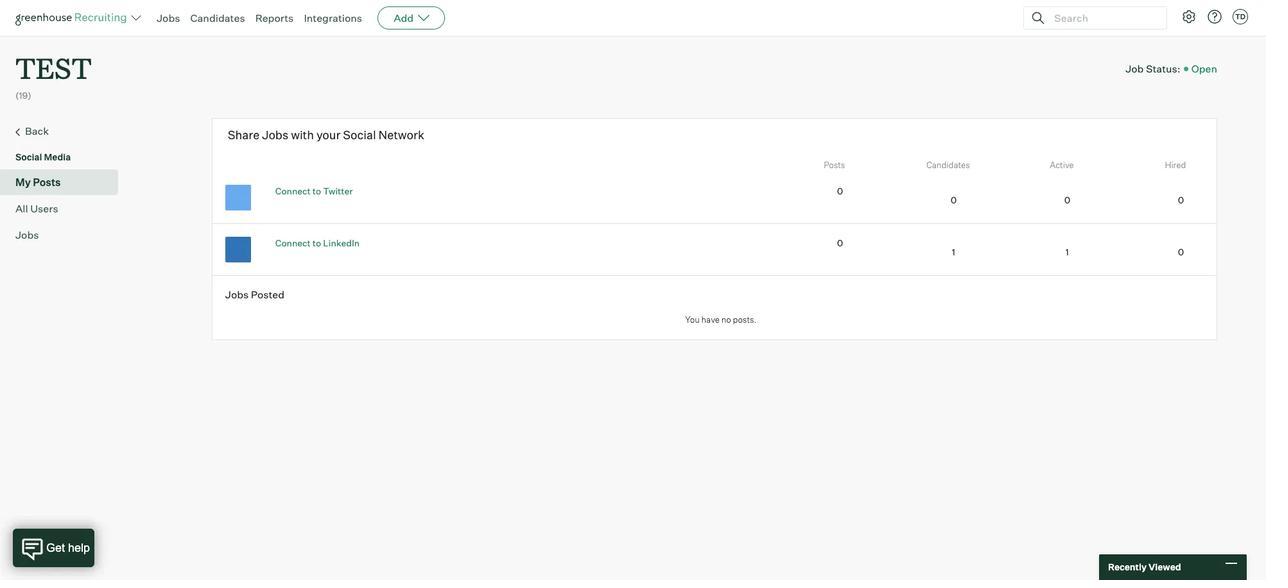 Task type: describe. For each thing, give the bounding box(es) containing it.
jobs left "candidates" link
[[157, 12, 180, 24]]

1 horizontal spatial social
[[343, 128, 376, 142]]

td button
[[1231, 6, 1251, 27]]

Search text field
[[1051, 9, 1155, 27]]

job status:
[[1126, 62, 1181, 75]]

my posts
[[15, 176, 61, 189]]

reports
[[255, 12, 294, 24]]

all
[[15, 202, 28, 215]]

td
[[1236, 12, 1246, 21]]

0 vertical spatial jobs link
[[157, 12, 180, 24]]

network
[[379, 128, 425, 142]]

1 vertical spatial social
[[15, 151, 42, 162]]

2 1 from the left
[[1066, 246, 1069, 257]]

with
[[291, 128, 314, 142]]

1 1 link from the left
[[941, 246, 956, 258]]

back
[[25, 124, 49, 137]]

to for linkedin
[[313, 237, 321, 248]]

recently
[[1109, 562, 1147, 573]]

0 0
[[837, 185, 957, 205]]

test link
[[15, 36, 92, 89]]

my posts link
[[15, 174, 113, 190]]

posts inside "link"
[[33, 176, 61, 189]]

connect to twitter link
[[275, 185, 353, 196]]

configure image
[[1182, 9, 1197, 24]]

posts.
[[733, 315, 757, 325]]

0 inside '0 1'
[[837, 237, 843, 248]]

0 horizontal spatial candidates
[[190, 12, 245, 24]]

active
[[1050, 160, 1074, 170]]

connect to linkedin
[[275, 237, 360, 248]]

connect to linkedin link
[[275, 237, 360, 248]]

jobs left with
[[262, 128, 289, 142]]

(19)
[[15, 90, 31, 101]]

0 1
[[837, 237, 956, 257]]

connect for connect to linkedin
[[275, 237, 311, 248]]

to for twitter
[[313, 185, 321, 196]]

share jobs with your social network
[[228, 128, 425, 142]]

your
[[317, 128, 341, 142]]

jobs down all
[[15, 228, 39, 241]]

you
[[686, 315, 700, 325]]

no
[[722, 315, 731, 325]]

integrations
[[304, 12, 362, 24]]

add button
[[378, 6, 445, 30]]

connect for connect to twitter
[[275, 185, 311, 196]]

all users
[[15, 202, 58, 215]]

status:
[[1146, 62, 1181, 75]]

share
[[228, 128, 260, 142]]

have
[[702, 315, 720, 325]]



Task type: locate. For each thing, give the bounding box(es) containing it.
0 vertical spatial social
[[343, 128, 376, 142]]

social up my
[[15, 151, 42, 162]]

1 1 from the left
[[952, 246, 956, 257]]

2 1 link from the left
[[1055, 246, 1069, 258]]

reports link
[[255, 12, 294, 24]]

media
[[44, 151, 71, 162]]

1 vertical spatial jobs link
[[15, 227, 113, 243]]

0 horizontal spatial 1
[[952, 246, 956, 257]]

hired
[[1165, 160, 1187, 170]]

my
[[15, 176, 31, 189]]

viewed
[[1149, 562, 1182, 573]]

jobs left posted
[[225, 288, 249, 301]]

1 horizontal spatial candidates
[[927, 160, 970, 170]]

1 link
[[941, 246, 956, 258], [1055, 246, 1069, 258]]

test
[[15, 49, 92, 87]]

jobs
[[157, 12, 180, 24], [262, 128, 289, 142], [15, 228, 39, 241], [225, 288, 249, 301]]

1 inside '0 1'
[[952, 246, 956, 257]]

greenhouse recruiting image
[[15, 10, 131, 26]]

social media
[[15, 151, 71, 162]]

to left twitter at the left of page
[[313, 185, 321, 196]]

0
[[837, 185, 843, 196], [951, 194, 957, 205], [1065, 194, 1071, 205], [1178, 194, 1184, 205], [837, 237, 843, 248], [1178, 246, 1184, 257]]

connect left linkedin
[[275, 237, 311, 248]]

1 to from the top
[[313, 185, 321, 196]]

open
[[1192, 62, 1218, 75]]

twitter
[[323, 185, 353, 196]]

2 connect from the top
[[275, 237, 311, 248]]

to left linkedin
[[313, 237, 321, 248]]

add
[[394, 12, 414, 24]]

users
[[30, 202, 58, 215]]

0 vertical spatial posts
[[824, 160, 846, 170]]

test (19)
[[15, 49, 92, 101]]

to
[[313, 185, 321, 196], [313, 237, 321, 248]]

back link
[[15, 123, 113, 140]]

0 horizontal spatial 1 link
[[941, 246, 956, 258]]

jobs link down all users link
[[15, 227, 113, 243]]

recently viewed
[[1109, 562, 1182, 573]]

1 vertical spatial to
[[313, 237, 321, 248]]

1 vertical spatial connect
[[275, 237, 311, 248]]

0 vertical spatial to
[[313, 185, 321, 196]]

0 horizontal spatial social
[[15, 151, 42, 162]]

connect left twitter at the left of page
[[275, 185, 311, 196]]

candidates
[[190, 12, 245, 24], [927, 160, 970, 170]]

jobs link left "candidates" link
[[157, 12, 180, 24]]

0 link
[[826, 185, 843, 197], [940, 194, 957, 206], [1054, 194, 1071, 206], [1167, 194, 1184, 206], [826, 237, 843, 249], [1167, 246, 1184, 258]]

1 horizontal spatial posts
[[824, 160, 846, 170]]

2 to from the top
[[313, 237, 321, 248]]

candidates left reports link
[[190, 12, 245, 24]]

1
[[952, 246, 956, 257], [1066, 246, 1069, 257]]

0 horizontal spatial posts
[[33, 176, 61, 189]]

all users link
[[15, 201, 113, 216]]

posts
[[824, 160, 846, 170], [33, 176, 61, 189]]

posted
[[251, 288, 285, 301]]

connect to twitter
[[275, 185, 353, 196]]

social right your
[[343, 128, 376, 142]]

jobs posted
[[225, 288, 285, 301]]

linkedin
[[323, 237, 360, 248]]

connect
[[275, 185, 311, 196], [275, 237, 311, 248]]

td button
[[1233, 9, 1249, 24]]

candidates link
[[190, 12, 245, 24]]

1 horizontal spatial 1
[[1066, 246, 1069, 257]]

1 horizontal spatial jobs link
[[157, 12, 180, 24]]

candidates up 0 0
[[927, 160, 970, 170]]

0 vertical spatial connect
[[275, 185, 311, 196]]

1 connect from the top
[[275, 185, 311, 196]]

1 horizontal spatial 1 link
[[1055, 246, 1069, 258]]

0 vertical spatial candidates
[[190, 12, 245, 24]]

1 vertical spatial candidates
[[927, 160, 970, 170]]

0 horizontal spatial jobs link
[[15, 227, 113, 243]]

1 vertical spatial posts
[[33, 176, 61, 189]]

integrations link
[[304, 12, 362, 24]]

job
[[1126, 62, 1144, 75]]

you have no posts.
[[686, 315, 757, 325]]

jobs link
[[157, 12, 180, 24], [15, 227, 113, 243]]

social
[[343, 128, 376, 142], [15, 151, 42, 162]]



Task type: vqa. For each thing, say whether or not it's contained in the screenshot.
Understand
no



